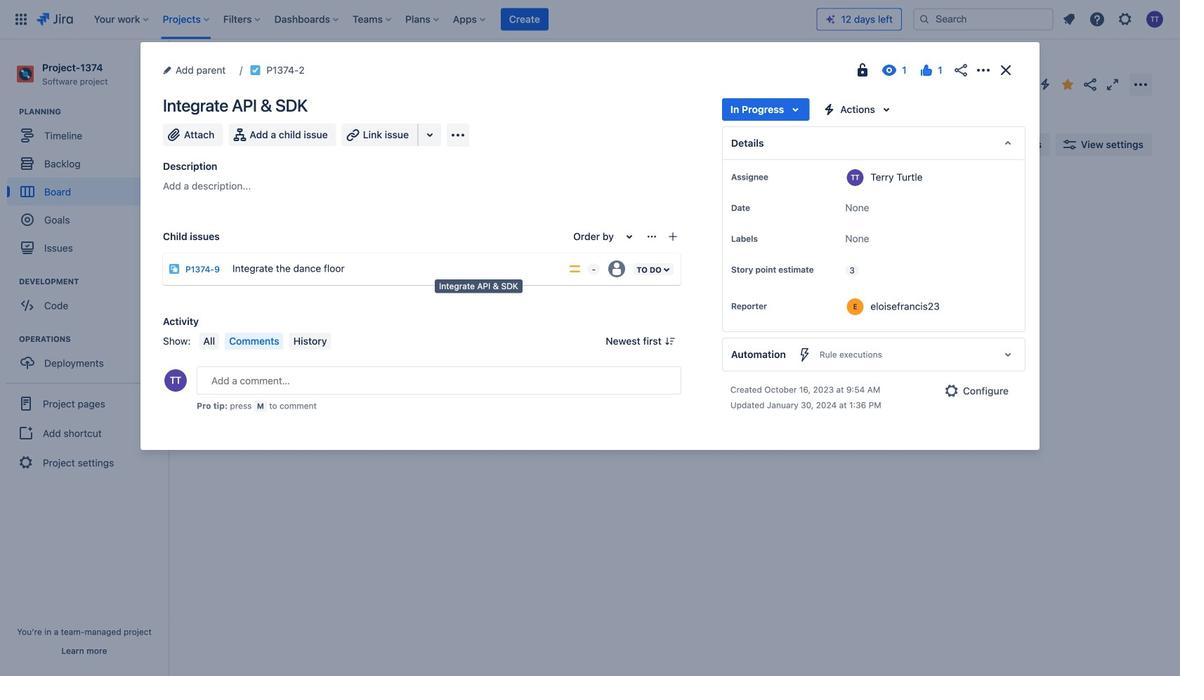 Task type: describe. For each thing, give the bounding box(es) containing it.
add app image
[[450, 127, 467, 144]]

add people image
[[346, 136, 363, 153]]

Add a comment… field
[[197, 367, 682, 395]]

1 vertical spatial task image
[[407, 284, 418, 296]]

1 heading from the top
[[19, 106, 168, 118]]

automation element
[[722, 338, 1026, 372]]

2 heading from the top
[[19, 276, 168, 288]]

3 heading from the top
[[19, 334, 168, 345]]

0 of 1 child issues complete image
[[539, 284, 550, 296]]

0 of 1 child issues complete image
[[539, 284, 550, 296]]

goal image
[[21, 214, 34, 226]]

issue type: subtask image
[[169, 264, 180, 275]]

actions image
[[976, 62, 992, 79]]

priority: medium image
[[568, 262, 582, 276]]

enter full screen image
[[1105, 76, 1122, 93]]



Task type: vqa. For each thing, say whether or not it's contained in the screenshot.
GROUP
yes



Task type: locate. For each thing, give the bounding box(es) containing it.
star p1374 board image
[[1060, 76, 1077, 93]]

2 vertical spatial heading
[[19, 334, 168, 345]]

dialog
[[141, 42, 1040, 451]]

link web pages and more image
[[422, 127, 439, 143]]

0 horizontal spatial task image
[[250, 65, 261, 76]]

task image
[[250, 65, 261, 76], [407, 284, 418, 296]]

menu bar
[[196, 333, 334, 350]]

jira image
[[37, 11, 73, 28], [37, 11, 73, 28]]

Search field
[[914, 8, 1054, 31]]

copy link to issue image
[[302, 64, 313, 75]]

primary element
[[8, 0, 817, 39]]

no restrictions image
[[855, 62, 871, 79]]

search image
[[919, 14, 931, 25]]

sidebar element
[[0, 39, 169, 677]]

group
[[7, 106, 168, 267], [7, 276, 168, 324], [7, 334, 168, 382], [6, 383, 163, 483]]

details element
[[722, 127, 1026, 160]]

issue actions image
[[646, 231, 658, 242]]

create child image
[[668, 231, 679, 242]]

0 vertical spatial heading
[[19, 106, 168, 118]]

close image
[[998, 62, 1015, 79]]

1 horizontal spatial task image
[[407, 284, 418, 296]]

Search this board text field
[[198, 132, 263, 157]]

banner
[[0, 0, 1181, 39]]

0 vertical spatial task image
[[250, 65, 261, 76]]

tooltip
[[435, 280, 523, 293]]

heading
[[19, 106, 168, 118], [19, 276, 168, 288], [19, 334, 168, 345]]

1 vertical spatial heading
[[19, 276, 168, 288]]



